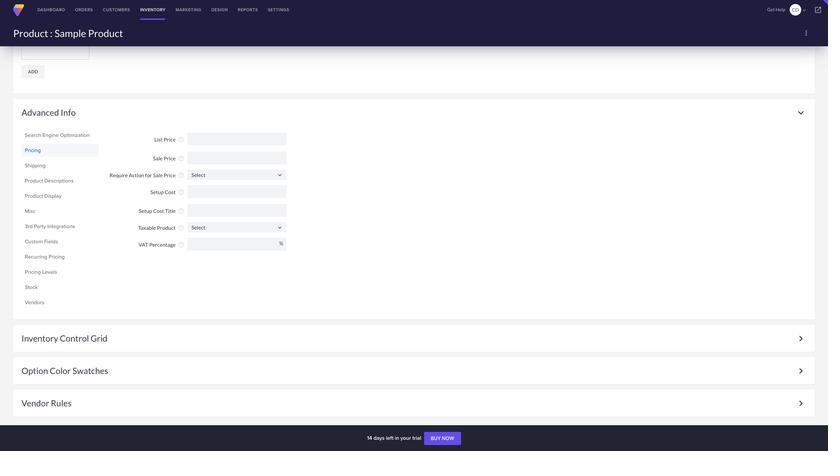 Task type: locate. For each thing, give the bounding box(es) containing it.
shipping link
[[25, 160, 96, 172]]

recurring
[[25, 253, 47, 261]]

None text field
[[188, 133, 287, 146], [188, 152, 287, 165], [188, 133, 287, 146], [188, 152, 287, 165]]

6 help_outline from the top
[[178, 225, 185, 231]]

reports
[[238, 7, 258, 13]]

price inside the list price help_outline
[[164, 136, 176, 143]]

price
[[164, 136, 176, 143], [164, 155, 176, 161], [164, 172, 176, 178]]

 link
[[809, 0, 829, 20]]

product for product : sample product
[[13, 27, 48, 39]]

0 horizontal spatial cost
[[153, 208, 164, 214]]

1 horizontal spatial cost
[[165, 189, 176, 195]]

3 price from the top
[[164, 172, 176, 178]]

design
[[212, 7, 228, 13]]

2 vertical spatial price
[[164, 172, 176, 178]]

inventory for inventory control grid
[[22, 333, 58, 344]]

help_outline inside setup cost title help_outline
[[178, 208, 185, 214]]

fields
[[44, 238, 58, 246]]

0 vertical spatial 
[[277, 172, 284, 179]]

0 vertical spatial inventory
[[140, 7, 166, 13]]

product descriptions link
[[25, 175, 96, 187]]

0 horizontal spatial inventory
[[22, 333, 58, 344]]

 for for
[[277, 172, 284, 179]]

help_outline down sale price help_outline
[[178, 172, 185, 179]]

0 vertical spatial price
[[164, 136, 176, 143]]

setup
[[150, 189, 164, 195], [139, 208, 152, 214]]

cost up title
[[165, 189, 176, 195]]

help_outline for sale price help_outline
[[178, 155, 185, 162]]

2  from the top
[[277, 224, 284, 231]]

1 vertical spatial cost
[[153, 208, 164, 214]]

setup for help_outline
[[150, 189, 164, 195]]

cost
[[165, 189, 176, 195], [153, 208, 164, 214]]

vendors link
[[25, 297, 96, 309]]

list price help_outline
[[154, 136, 185, 143]]

3rd
[[25, 223, 33, 230]]

advanced
[[22, 107, 59, 118]]

product descriptions
[[25, 177, 74, 185]]

None text field
[[188, 170, 287, 180], [188, 185, 287, 198], [188, 204, 287, 217], [188, 222, 287, 233], [188, 238, 287, 251], [188, 170, 287, 180], [188, 185, 287, 198], [188, 204, 287, 217], [188, 222, 287, 233], [188, 238, 287, 251]]

left
[[386, 434, 394, 442]]

2 expand_more from the top
[[796, 333, 807, 345]]

inventory for inventory
[[140, 7, 166, 13]]

orders
[[75, 7, 93, 13]]

get help
[[768, 7, 786, 12]]


[[802, 7, 808, 13]]

for
[[145, 172, 152, 178]]

help_outline inside the vat percentage help_outline
[[178, 242, 185, 248]]

5 help_outline from the top
[[178, 208, 185, 214]]

settings
[[268, 7, 290, 13]]

pricing
[[25, 147, 41, 154], [49, 253, 65, 261], [25, 268, 41, 276]]

product up percentage
[[157, 225, 176, 231]]

product for product descriptions
[[25, 177, 43, 185]]

sale inside sale price help_outline
[[153, 155, 163, 161]]

inventory
[[140, 7, 166, 13], [22, 333, 58, 344]]

help_outline down setup cost title help_outline
[[178, 225, 185, 231]]

help_outline right percentage
[[178, 242, 185, 248]]

rules
[[51, 398, 72, 409]]

0 vertical spatial cost
[[165, 189, 176, 195]]

14 days left in your trial
[[367, 434, 423, 442]]

help_outline right title
[[178, 208, 185, 214]]

help_outline
[[178, 136, 185, 143], [178, 155, 185, 162], [178, 172, 185, 179], [178, 189, 185, 196], [178, 208, 185, 214], [178, 225, 185, 231], [178, 242, 185, 248]]

grid
[[91, 333, 107, 344]]

7 help_outline from the top
[[178, 242, 185, 248]]

2 help_outline from the top
[[178, 155, 185, 162]]

product inside taxable product help_outline
[[157, 225, 176, 231]]

price down the list price help_outline
[[164, 155, 176, 161]]

setup inside setup cost title help_outline
[[139, 208, 152, 214]]

cost left title
[[153, 208, 164, 214]]

1 price from the top
[[164, 136, 176, 143]]

help_outline inside taxable product help_outline
[[178, 225, 185, 231]]

help_outline inside require action for sale price help_outline
[[178, 172, 185, 179]]

%
[[279, 240, 284, 247]]

1 vertical spatial inventory
[[22, 333, 58, 344]]

help_outline inside sale price help_outline
[[178, 155, 185, 162]]

product down customers
[[88, 27, 123, 39]]


[[277, 172, 284, 179], [277, 224, 284, 231]]

3 help_outline from the top
[[178, 172, 185, 179]]

setup inside the setup cost help_outline
[[150, 189, 164, 195]]

4 help_outline from the top
[[178, 189, 185, 196]]

sale right for
[[153, 172, 163, 178]]

4 expand_more from the top
[[796, 398, 807, 409]]

setup down for
[[150, 189, 164, 195]]

2 price from the top
[[164, 155, 176, 161]]

1 sale from the top
[[153, 155, 163, 161]]

in
[[395, 434, 400, 442]]

co 
[[793, 7, 808, 13]]

pricing up 'stock'
[[25, 268, 41, 276]]

0 vertical spatial pricing
[[25, 147, 41, 154]]

price for sale price help_outline
[[164, 155, 176, 161]]

now
[[442, 436, 455, 441]]

recurring pricing
[[25, 253, 65, 261]]

option color swatches
[[22, 366, 108, 376]]

stock link
[[25, 282, 96, 293]]

product down shipping
[[25, 177, 43, 185]]

pricing link
[[25, 145, 96, 156]]

price right list
[[164, 136, 176, 143]]

pricing down custom fields link
[[49, 253, 65, 261]]

custom fields link
[[25, 236, 96, 248]]

custom
[[25, 238, 43, 246]]

1 help_outline from the top
[[178, 136, 185, 143]]

cost inside the setup cost help_outline
[[165, 189, 176, 195]]

1 horizontal spatial inventory
[[140, 7, 166, 13]]

price inside sale price help_outline
[[164, 155, 176, 161]]

 for help_outline
[[277, 224, 284, 231]]

price inside require action for sale price help_outline
[[164, 172, 176, 178]]

setup for title
[[139, 208, 152, 214]]

price down sale price help_outline
[[164, 172, 176, 178]]

search
[[25, 131, 41, 139]]

help_outline down the list price help_outline
[[178, 155, 185, 162]]

stock
[[25, 284, 38, 291]]

0 vertical spatial setup
[[150, 189, 164, 195]]

2 vertical spatial pricing
[[25, 268, 41, 276]]

pricing for pricing
[[25, 147, 41, 154]]

descriptions
[[44, 177, 74, 185]]

product left the :
[[13, 27, 48, 39]]

help_outline up setup cost title help_outline
[[178, 189, 185, 196]]

cost inside setup cost title help_outline
[[153, 208, 164, 214]]

help_outline inside the list price help_outline
[[178, 136, 185, 143]]

co
[[793, 7, 800, 13]]

sale
[[153, 155, 163, 161], [153, 172, 163, 178]]

taxable
[[139, 225, 156, 231]]

title
[[165, 208, 176, 214]]

1 vertical spatial setup
[[139, 208, 152, 214]]

control
[[60, 333, 89, 344]]

1 vertical spatial sale
[[153, 172, 163, 178]]

1 expand_more from the top
[[796, 107, 807, 119]]

require
[[110, 172, 128, 178]]

pricing down search
[[25, 147, 41, 154]]

misc link
[[25, 206, 96, 217]]

buy now link
[[425, 432, 461, 445]]

misc
[[25, 208, 36, 215]]

2 sale from the top
[[153, 172, 163, 178]]

buy now
[[431, 436, 455, 441]]

1 vertical spatial 
[[277, 224, 284, 231]]

pricing levels
[[25, 268, 57, 276]]

product up misc
[[25, 192, 43, 200]]

setup up taxable in the left of the page
[[139, 208, 152, 214]]

help_outline up sale price help_outline
[[178, 136, 185, 143]]

sale down list
[[153, 155, 163, 161]]

1 vertical spatial price
[[164, 155, 176, 161]]

dashboard link
[[32, 0, 70, 20]]

1  from the top
[[277, 172, 284, 179]]

display
[[44, 192, 62, 200]]

sale inside require action for sale price help_outline
[[153, 172, 163, 178]]

3 expand_more from the top
[[796, 366, 807, 377]]

add link
[[22, 65, 45, 79]]

help_outline inside the setup cost help_outline
[[178, 189, 185, 196]]

0 vertical spatial sale
[[153, 155, 163, 161]]

add
[[28, 69, 38, 75]]



Task type: vqa. For each thing, say whether or not it's contained in the screenshot.
Meta Tag Title at the bottom
no



Task type: describe. For each thing, give the bounding box(es) containing it.
percentage
[[149, 242, 176, 248]]

product for product display
[[25, 192, 43, 200]]

cost for help_outline
[[165, 189, 176, 195]]

search engine optimization
[[25, 131, 90, 139]]

more_vert button
[[800, 26, 814, 40]]

marketing
[[176, 7, 202, 13]]

vendor
[[22, 398, 49, 409]]

color
[[50, 366, 71, 376]]

action
[[129, 172, 144, 178]]

3rd party integrations
[[25, 223, 75, 230]]

recurring pricing link
[[25, 252, 96, 263]]

sale price help_outline
[[153, 155, 185, 162]]

expand_more for inventory control grid
[[796, 333, 807, 345]]

dashboard
[[37, 7, 65, 13]]

setup cost title help_outline
[[139, 208, 185, 214]]

:
[[50, 27, 53, 39]]

more_vert
[[803, 29, 811, 37]]

party
[[34, 223, 46, 230]]

product display
[[25, 192, 62, 200]]

help_outline for list price help_outline
[[178, 136, 185, 143]]

price for list price help_outline
[[164, 136, 176, 143]]

product display link
[[25, 191, 96, 202]]

expand_more for option color swatches
[[796, 366, 807, 377]]

vat
[[139, 242, 148, 248]]

option
[[22, 366, 48, 376]]

help
[[777, 7, 786, 12]]

get
[[768, 7, 776, 12]]

advanced info
[[22, 107, 76, 118]]

custom fields
[[25, 238, 58, 246]]

days
[[374, 434, 385, 442]]

cost for title
[[153, 208, 164, 214]]

inventory control grid
[[22, 333, 107, 344]]

product : sample product
[[13, 27, 123, 39]]

14
[[367, 434, 373, 442]]

expand_more for advanced info
[[796, 107, 807, 119]]

taxable product help_outline
[[139, 225, 185, 231]]

engine
[[42, 131, 59, 139]]

vat percentage help_outline
[[139, 242, 185, 248]]

pricing levels link
[[25, 267, 96, 278]]

shipping
[[25, 162, 46, 170]]

trial
[[413, 434, 422, 442]]

help_outline for taxable product help_outline
[[178, 225, 185, 231]]


[[815, 6, 823, 14]]

customers
[[103, 7, 130, 13]]

integrations
[[47, 223, 75, 230]]

info
[[61, 107, 76, 118]]

sample
[[55, 27, 86, 39]]

buy
[[431, 436, 441, 441]]

vendors
[[25, 299, 44, 307]]

vendor rules
[[22, 398, 72, 409]]

expand_more for vendor rules
[[796, 398, 807, 409]]

pricing for pricing levels
[[25, 268, 41, 276]]

setup cost help_outline
[[150, 189, 185, 196]]

require action for sale price help_outline
[[110, 172, 185, 179]]

1 vertical spatial pricing
[[49, 253, 65, 261]]

levels
[[42, 268, 57, 276]]

3rd party integrations link
[[25, 221, 96, 232]]

help_outline for vat percentage help_outline
[[178, 242, 185, 248]]

list
[[154, 136, 163, 143]]

help_outline for setup cost help_outline
[[178, 189, 185, 196]]

your
[[401, 434, 411, 442]]

swatches
[[73, 366, 108, 376]]

search engine optimization link
[[25, 130, 96, 141]]

optimization
[[60, 131, 90, 139]]



